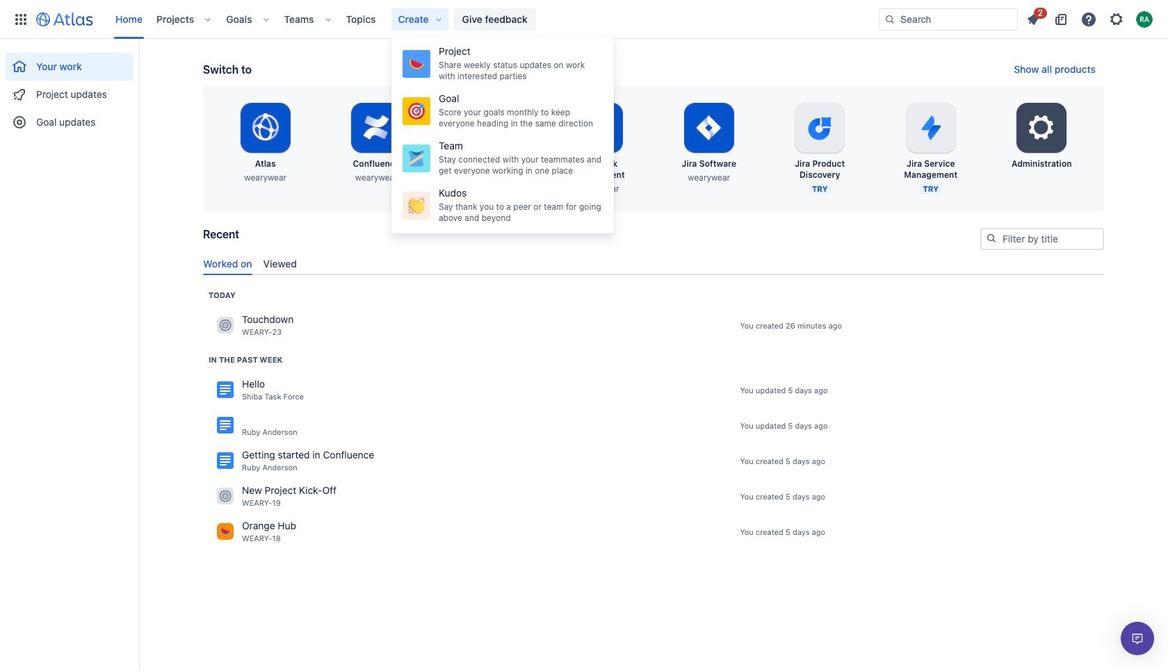 Task type: describe. For each thing, give the bounding box(es) containing it.
Search field
[[879, 8, 1018, 30]]

1 heading from the top
[[209, 290, 236, 301]]

open intercom messenger image
[[1130, 631, 1146, 648]]

0 horizontal spatial group
[[6, 39, 134, 141]]

Filter by title field
[[982, 230, 1103, 249]]

account image
[[1137, 11, 1153, 27]]

search image
[[986, 233, 997, 244]]

1 confluence image from the top
[[217, 382, 234, 399]]

settings image
[[1109, 11, 1125, 27]]

confluence image
[[217, 418, 234, 434]]

settings image
[[1025, 111, 1059, 145]]

2 heading from the top
[[209, 355, 283, 366]]

help image
[[1081, 11, 1098, 27]]



Task type: vqa. For each thing, say whether or not it's contained in the screenshot.
Goal icon
no



Task type: locate. For each thing, give the bounding box(es) containing it.
:running_shirt_with_sash: image
[[408, 150, 425, 167], [408, 150, 425, 167]]

townsquare image
[[217, 317, 234, 334], [217, 489, 234, 505]]

confluence image up confluence icon
[[217, 382, 234, 399]]

None search field
[[879, 8, 1018, 30]]

tab list
[[198, 252, 1110, 275]]

:watermelon: image
[[408, 56, 425, 72]]

search image
[[885, 14, 896, 25]]

banner
[[0, 0, 1169, 39]]

townsquare image
[[217, 524, 234, 541]]

:dart: image
[[408, 103, 425, 120], [408, 103, 425, 120]]

0 vertical spatial confluence image
[[217, 382, 234, 399]]

:clap: image
[[408, 198, 425, 214], [408, 198, 425, 214]]

1 townsquare image from the top
[[217, 317, 234, 334]]

notifications image
[[1025, 11, 1042, 27]]

1 vertical spatial confluence image
[[217, 453, 234, 470]]

heading
[[209, 290, 236, 301], [209, 355, 283, 366]]

group
[[392, 36, 614, 234], [6, 39, 134, 141]]

1 vertical spatial townsquare image
[[217, 489, 234, 505]]

0 vertical spatial townsquare image
[[217, 317, 234, 334]]

switch to... image
[[13, 11, 29, 27]]

:watermelon: image
[[408, 56, 425, 72]]

0 vertical spatial heading
[[209, 290, 236, 301]]

confluence image down confluence icon
[[217, 453, 234, 470]]

1 vertical spatial heading
[[209, 355, 283, 366]]

2 townsquare image from the top
[[217, 489, 234, 505]]

confluence image
[[217, 382, 234, 399], [217, 453, 234, 470]]

1 horizontal spatial group
[[392, 36, 614, 234]]

top element
[[8, 0, 879, 39]]

2 confluence image from the top
[[217, 453, 234, 470]]



